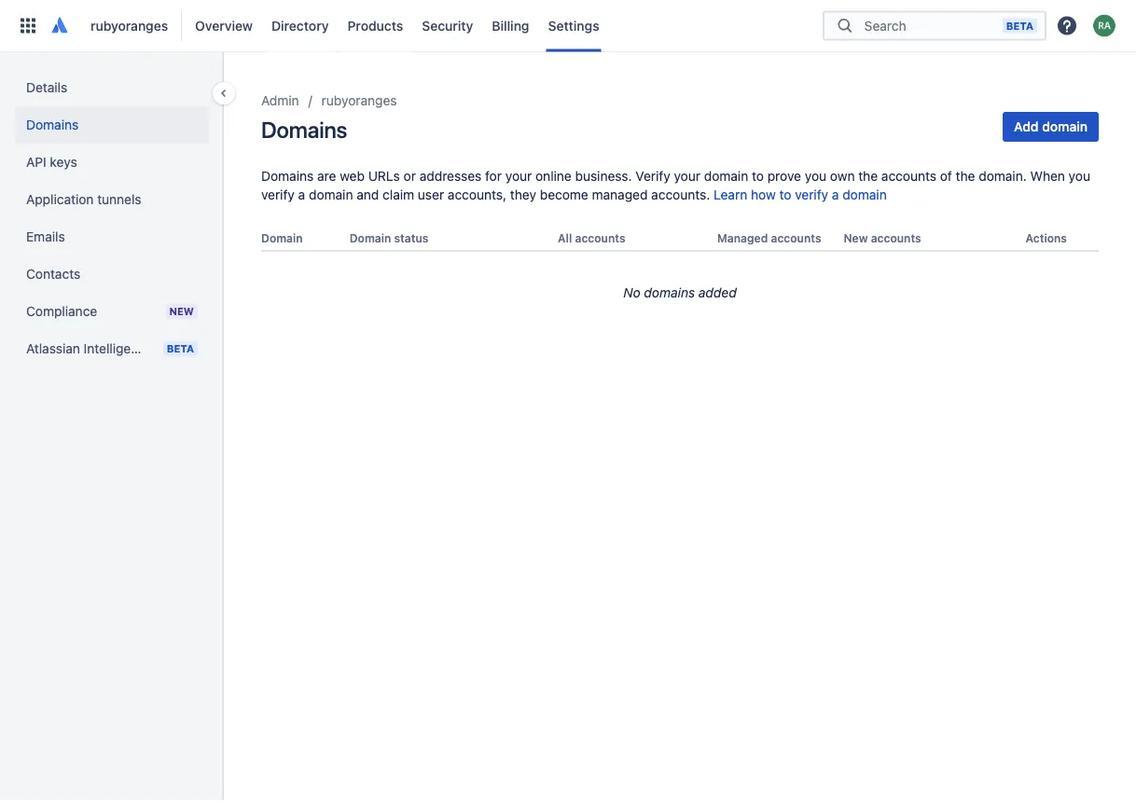 Task type: describe. For each thing, give the bounding box(es) containing it.
domains
[[644, 285, 695, 301]]

web
[[340, 168, 365, 184]]

domain up learn
[[704, 168, 749, 184]]

own
[[830, 168, 855, 184]]

atlassian image
[[49, 15, 70, 36]]

atlassian image
[[49, 15, 70, 36]]

tunnels
[[97, 192, 141, 207]]

learn
[[714, 187, 748, 202]]

2 verify from the left
[[795, 187, 829, 202]]

or
[[404, 168, 416, 184]]

new for new
[[169, 306, 194, 318]]

new accounts
[[844, 232, 921, 245]]

rubyoranges link inside global navigation element
[[85, 11, 174, 41]]

domain down "own"
[[843, 187, 887, 202]]

domain inside add domain button
[[1042, 119, 1088, 134]]

add domain button
[[1003, 112, 1099, 142]]

intelligence
[[84, 341, 153, 356]]

domains inside the 'domains are web urls or addresses for your online business. verify your domain to prove you own the accounts of the domain. when you verify a domain and claim user accounts, they become managed accounts.'
[[261, 168, 314, 184]]

accounts for new accounts
[[871, 232, 921, 245]]

banner containing rubyoranges
[[0, 0, 1136, 52]]

accounts for managed accounts
[[771, 232, 822, 245]]

directory
[[271, 18, 329, 33]]

settings link
[[543, 11, 605, 41]]

1 your from the left
[[505, 168, 532, 184]]

beta
[[167, 343, 194, 355]]

products link
[[342, 11, 409, 41]]

domain down are
[[309, 187, 353, 202]]

no domains added
[[623, 285, 737, 301]]

api keys link
[[15, 144, 209, 181]]

2 the from the left
[[956, 168, 975, 184]]

accounts.
[[651, 187, 710, 202]]

learn how to verify a domain
[[714, 187, 887, 202]]

are
[[317, 168, 336, 184]]

domains down admin 'link'
[[261, 117, 347, 143]]

verify
[[636, 168, 671, 184]]

new for new accounts
[[844, 232, 868, 245]]

overview
[[195, 18, 253, 33]]

to inside the 'domains are web urls or addresses for your online business. verify your domain to prove you own the accounts of the domain. when you verify a domain and claim user accounts, they become managed accounts.'
[[752, 168, 764, 184]]

added
[[699, 285, 737, 301]]

atlassian intelligence
[[26, 341, 153, 356]]

billing
[[492, 18, 529, 33]]

accounts inside the 'domains are web urls or addresses for your online business. verify your domain to prove you own the accounts of the domain. when you verify a domain and claim user accounts, they become managed accounts.'
[[882, 168, 937, 184]]

add domain
[[1014, 119, 1088, 134]]

Search field
[[859, 9, 1003, 42]]

details
[[26, 80, 67, 95]]

products
[[348, 18, 403, 33]]

settings
[[548, 18, 600, 33]]

domain status
[[350, 232, 429, 245]]

api keys
[[26, 154, 77, 170]]

user
[[418, 187, 444, 202]]

global navigation element
[[11, 0, 823, 52]]

verify inside the 'domains are web urls or addresses for your online business. verify your domain to prove you own the accounts of the domain. when you verify a domain and claim user accounts, they become managed accounts.'
[[261, 187, 295, 202]]

domains link
[[15, 106, 209, 144]]

managed
[[592, 187, 648, 202]]

2 a from the left
[[832, 187, 839, 202]]

account image
[[1093, 14, 1116, 37]]

compliance
[[26, 304, 97, 319]]

search icon image
[[834, 16, 856, 35]]



Task type: locate. For each thing, give the bounding box(es) containing it.
rubyoranges link
[[85, 11, 174, 41], [322, 90, 397, 112]]

1 horizontal spatial you
[[1069, 168, 1091, 184]]

1 vertical spatial to
[[779, 187, 792, 202]]

0 horizontal spatial new
[[169, 306, 194, 318]]

1 horizontal spatial verify
[[795, 187, 829, 202]]

domains up "api keys"
[[26, 117, 79, 132]]

no
[[623, 285, 641, 301]]

you up learn how to verify a domain
[[805, 168, 827, 184]]

0 vertical spatial rubyoranges link
[[85, 11, 174, 41]]

domain
[[1042, 119, 1088, 134], [704, 168, 749, 184], [309, 187, 353, 202], [843, 187, 887, 202]]

prove
[[768, 168, 801, 184]]

0 horizontal spatial domain
[[261, 232, 303, 245]]

accounts,
[[448, 187, 507, 202]]

rubyoranges up "details" link
[[91, 18, 168, 33]]

application
[[26, 192, 94, 207]]

contacts
[[26, 266, 81, 282]]

domain.
[[979, 168, 1027, 184]]

a inside the 'domains are web urls or addresses for your online business. verify your domain to prove you own the accounts of the domain. when you verify a domain and claim user accounts, they become managed accounts.'
[[298, 187, 305, 202]]

1 horizontal spatial rubyoranges
[[322, 93, 397, 108]]

contacts link
[[15, 256, 209, 293]]

1 vertical spatial new
[[169, 306, 194, 318]]

learn how to verify a domain link
[[714, 187, 887, 202]]

1 verify from the left
[[261, 187, 295, 202]]

emails link
[[15, 218, 209, 256]]

verify
[[261, 187, 295, 202], [795, 187, 829, 202]]

api
[[26, 154, 46, 170]]

application tunnels link
[[15, 181, 209, 218]]

accounts
[[882, 168, 937, 184], [575, 232, 626, 245], [771, 232, 822, 245], [871, 232, 921, 245]]

admin link
[[261, 90, 299, 112]]

1 horizontal spatial new
[[844, 232, 868, 245]]

0 horizontal spatial to
[[752, 168, 764, 184]]

to
[[752, 168, 764, 184], [779, 187, 792, 202]]

to down prove
[[779, 187, 792, 202]]

you right when on the top
[[1069, 168, 1091, 184]]

0 horizontal spatial rubyoranges link
[[85, 11, 174, 41]]

domain for domain
[[261, 232, 303, 245]]

1 horizontal spatial a
[[832, 187, 839, 202]]

urls
[[368, 168, 400, 184]]

online
[[536, 168, 572, 184]]

0 horizontal spatial your
[[505, 168, 532, 184]]

0 vertical spatial rubyoranges
[[91, 18, 168, 33]]

application tunnels
[[26, 192, 141, 207]]

keys
[[50, 154, 77, 170]]

1 you from the left
[[805, 168, 827, 184]]

1 horizontal spatial rubyoranges link
[[322, 90, 397, 112]]

security
[[422, 18, 473, 33]]

0 vertical spatial new
[[844, 232, 868, 245]]

accounts for all accounts
[[575, 232, 626, 245]]

managed
[[718, 232, 768, 245]]

1 domain from the left
[[261, 232, 303, 245]]

the right "own"
[[859, 168, 878, 184]]

1 the from the left
[[859, 168, 878, 184]]

overview link
[[190, 11, 258, 41]]

your up the they
[[505, 168, 532, 184]]

2 your from the left
[[674, 168, 701, 184]]

rubyoranges inside rubyoranges "link"
[[91, 18, 168, 33]]

domain for domain status
[[350, 232, 391, 245]]

a down "own"
[[832, 187, 839, 202]]

for
[[485, 168, 502, 184]]

new down "own"
[[844, 232, 868, 245]]

domains
[[261, 117, 347, 143], [26, 117, 79, 132], [261, 168, 314, 184]]

when
[[1031, 168, 1065, 184]]

2 domain from the left
[[350, 232, 391, 245]]

0 horizontal spatial the
[[859, 168, 878, 184]]

all accounts
[[558, 232, 626, 245]]

help icon image
[[1056, 14, 1079, 37]]

0 horizontal spatial you
[[805, 168, 827, 184]]

1 horizontal spatial domain
[[350, 232, 391, 245]]

add
[[1014, 119, 1039, 134]]

2 you from the left
[[1069, 168, 1091, 184]]

1 a from the left
[[298, 187, 305, 202]]

domains are web urls or addresses for your online business. verify your domain to prove you own the accounts of the domain. when you verify a domain and claim user accounts, they become managed accounts.
[[261, 168, 1091, 202]]

status
[[394, 232, 429, 245]]

actions
[[1026, 232, 1067, 245]]

new
[[844, 232, 868, 245], [169, 306, 194, 318]]

directory link
[[266, 11, 334, 41]]

verify left and
[[261, 187, 295, 202]]

the
[[859, 168, 878, 184], [956, 168, 975, 184]]

become
[[540, 187, 588, 202]]

a
[[298, 187, 305, 202], [832, 187, 839, 202]]

managed accounts
[[718, 232, 822, 245]]

rubyoranges for rightmost rubyoranges "link"
[[322, 93, 397, 108]]

banner
[[0, 0, 1136, 52]]

1 horizontal spatial to
[[779, 187, 792, 202]]

addresses
[[420, 168, 482, 184]]

0 vertical spatial to
[[752, 168, 764, 184]]

rubyoranges for rubyoranges "link" in the global navigation element
[[91, 18, 168, 33]]

0 horizontal spatial verify
[[261, 187, 295, 202]]

and
[[357, 187, 379, 202]]

details link
[[15, 69, 209, 106]]

claim
[[383, 187, 414, 202]]

of
[[940, 168, 952, 184]]

your
[[505, 168, 532, 184], [674, 168, 701, 184]]

beta
[[1006, 20, 1034, 32]]

domain
[[261, 232, 303, 245], [350, 232, 391, 245]]

rubyoranges link up "details" link
[[85, 11, 174, 41]]

you
[[805, 168, 827, 184], [1069, 168, 1091, 184]]

1 horizontal spatial your
[[674, 168, 701, 184]]

domains left are
[[261, 168, 314, 184]]

0 horizontal spatial rubyoranges
[[91, 18, 168, 33]]

verify down prove
[[795, 187, 829, 202]]

domain right add
[[1042, 119, 1088, 134]]

they
[[510, 187, 536, 202]]

appswitcher icon image
[[17, 14, 39, 37]]

atlassian
[[26, 341, 80, 356]]

the right of
[[956, 168, 975, 184]]

your up "accounts."
[[674, 168, 701, 184]]

business.
[[575, 168, 632, 184]]

admin
[[261, 93, 299, 108]]

1 vertical spatial rubyoranges
[[322, 93, 397, 108]]

security link
[[416, 11, 479, 41]]

a left and
[[298, 187, 305, 202]]

rubyoranges up the web
[[322, 93, 397, 108]]

how
[[751, 187, 776, 202]]

new up beta
[[169, 306, 194, 318]]

rubyoranges
[[91, 18, 168, 33], [322, 93, 397, 108]]

emails
[[26, 229, 65, 244]]

rubyoranges link up the web
[[322, 90, 397, 112]]

all
[[558, 232, 572, 245]]

0 horizontal spatial a
[[298, 187, 305, 202]]

1 horizontal spatial the
[[956, 168, 975, 184]]

to up how
[[752, 168, 764, 184]]

billing link
[[486, 11, 535, 41]]

1 vertical spatial rubyoranges link
[[322, 90, 397, 112]]



Task type: vqa. For each thing, say whether or not it's contained in the screenshot.
The User dropdown button for Confluence rubyoranges
no



